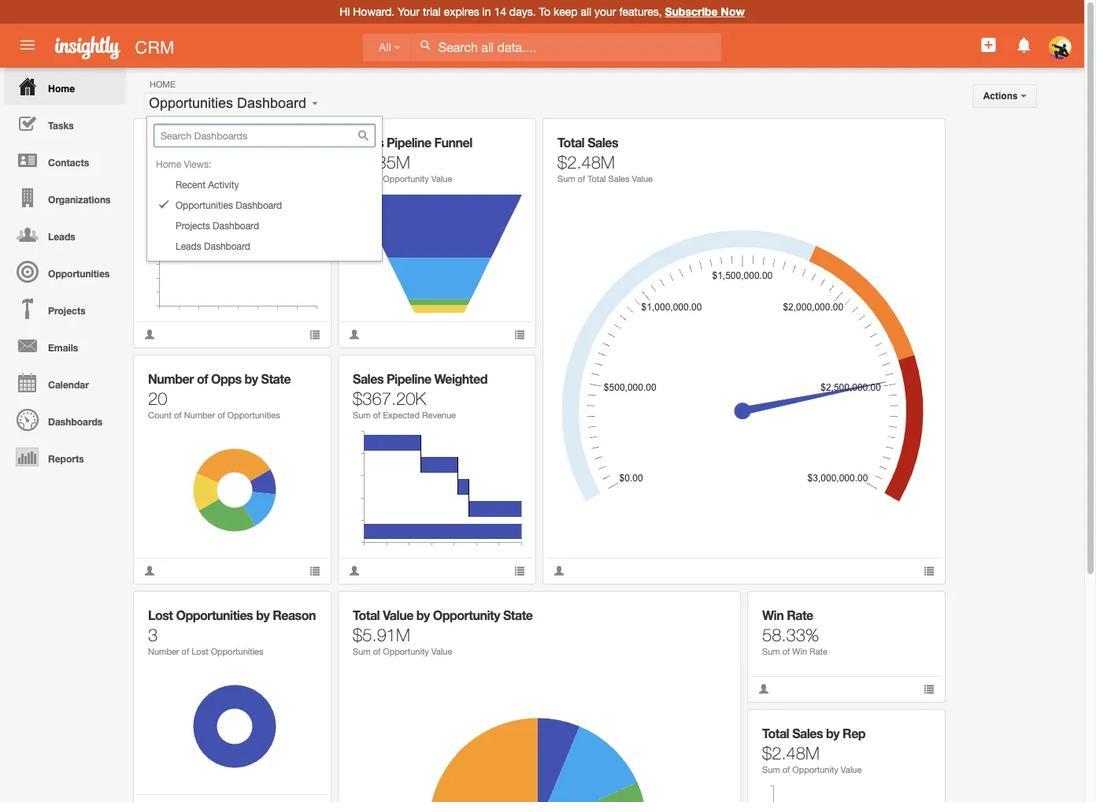 Task type: locate. For each thing, give the bounding box(es) containing it.
pipeline inside sales pipeline weighted $367.20k sum of expected revenue
[[387, 371, 431, 386]]

projects link
[[4, 290, 126, 327]]

pipeline inside sales pipeline funnel $2.35m sum of opportunity value
[[387, 135, 431, 150]]

0 horizontal spatial list image
[[310, 329, 321, 340]]

of down 58.33%
[[783, 646, 790, 657]]

$2.48m down total sales link
[[558, 151, 615, 172]]

to
[[539, 5, 551, 18]]

opportunity inside sales pipeline funnel $2.35m sum of opportunity value
[[383, 174, 429, 184]]

opportunities dashboard down the activity
[[176, 199, 282, 210]]

1 horizontal spatial projects
[[176, 220, 210, 231]]

0 vertical spatial pipeline
[[387, 135, 431, 150]]

wrench image for $2.48m
[[913, 130, 924, 141]]

0 horizontal spatial lost
[[148, 608, 173, 623]]

sum down 58.33%
[[763, 646, 781, 657]]

number inside the "lost opportunities by reason 3 number of lost opportunities"
[[148, 646, 179, 657]]

1 horizontal spatial list image
[[514, 329, 526, 340]]

of inside total sales $2.48m sum of total sales value
[[578, 174, 586, 184]]

sum inside total sales $2.48m sum of total sales value
[[558, 174, 576, 184]]

sales pipeline weighted $367.20k sum of expected revenue
[[353, 371, 488, 420]]

opportunities
[[149, 95, 233, 111], [176, 199, 233, 210], [48, 268, 110, 279], [228, 410, 280, 420], [176, 608, 253, 623], [211, 646, 264, 657]]

wrench image for funnel
[[503, 130, 514, 141]]

list image
[[310, 329, 321, 340], [514, 329, 526, 340], [924, 684, 935, 695]]

number down the 3
[[148, 646, 179, 657]]

total sales by rep link
[[763, 726, 866, 741]]

sales pipeline funnel link
[[353, 135, 473, 150]]

of inside sales pipeline funnel $2.35m sum of opportunity value
[[373, 174, 381, 184]]

opportunity inside the total sales by rep $2.48m sum of opportunity value
[[793, 765, 839, 775]]

of inside win rate 58.33% sum of win rate
[[783, 646, 790, 657]]

user image
[[144, 329, 155, 340], [349, 565, 360, 576], [554, 565, 565, 576]]

hi
[[340, 5, 350, 18]]

$2.48m
[[558, 151, 615, 172], [763, 742, 820, 763]]

2 pipeline from the top
[[387, 371, 431, 386]]

1 horizontal spatial win
[[793, 646, 808, 657]]

$2.48m down total sales by rep "link"
[[763, 742, 820, 763]]

list image for $354.57k
[[310, 329, 321, 340]]

number right count
[[184, 410, 215, 420]]

0 horizontal spatial projects
[[48, 305, 86, 316]]

0 vertical spatial opportunities dashboard
[[149, 95, 307, 111]]

pipeline
[[387, 135, 431, 150], [387, 371, 431, 386]]

0 horizontal spatial win
[[763, 608, 784, 623]]

by inside 'number of opps by state 20 count of number of opportunities'
[[245, 371, 258, 386]]

1 vertical spatial state
[[503, 608, 533, 623]]

of down lost opportunities by reason link
[[182, 646, 189, 657]]

of down $2.35m on the left of page
[[373, 174, 381, 184]]

dashboard down 'projects dashboard'
[[204, 240, 250, 251]]

home up tasks link
[[48, 83, 75, 94]]

days.
[[510, 5, 536, 18]]

$2.48m inside total sales $2.48m sum of total sales value
[[558, 151, 615, 172]]

leads inside leads dashboard link
[[176, 240, 201, 251]]

of inside total value by opportunity state $5.91m sum of opportunity value
[[373, 646, 381, 657]]

activity
[[208, 179, 239, 190]]

dashboard inside "link"
[[236, 199, 282, 210]]

home
[[150, 79, 175, 89], [48, 83, 75, 94], [156, 158, 181, 169]]

opportunities dashboard for "opportunities dashboard" button
[[149, 95, 307, 111]]

pipeline up $367.20k
[[387, 371, 431, 386]]

3
[[148, 624, 158, 645]]

0 vertical spatial state
[[261, 371, 291, 386]]

1 horizontal spatial user image
[[349, 565, 360, 576]]

leads down 'projects dashboard'
[[176, 240, 201, 251]]

trial
[[423, 5, 441, 18]]

lost
[[148, 608, 173, 623], [192, 646, 208, 657]]

rep
[[843, 726, 866, 741]]

opportunities dashboard inside "link"
[[176, 199, 282, 210]]

by inside the "lost opportunities by reason 3 number of lost opportunities"
[[256, 608, 270, 623]]

projects up leads dashboard
[[176, 220, 210, 231]]

leads for leads
[[48, 231, 75, 242]]

by for $2.48m
[[827, 726, 840, 741]]

of inside sales pipeline weighted $367.20k sum of expected revenue
[[373, 410, 381, 420]]

tasks link
[[4, 105, 126, 142]]

projects
[[176, 220, 210, 231], [48, 305, 86, 316]]

recent activity
[[176, 179, 239, 190]]

projects dashboard
[[176, 220, 259, 231]]

sales
[[172, 135, 202, 150], [353, 135, 384, 150], [588, 135, 619, 150], [182, 174, 203, 184], [609, 174, 630, 184], [353, 371, 384, 386], [793, 726, 823, 741]]

pipeline up $2.35m on the left of page
[[387, 135, 431, 150]]

0 vertical spatial number
[[148, 371, 194, 386]]

sum inside the total sales by rep $2.48m sum of opportunity value
[[763, 765, 781, 775]]

emails
[[48, 342, 78, 353]]

dashboard up search dashboards text box at the top left
[[237, 95, 307, 111]]

2 horizontal spatial list image
[[924, 684, 935, 695]]

win up 58.33%
[[763, 608, 784, 623]]

0 horizontal spatial user image
[[144, 329, 155, 340]]

sales pipeline weighted link
[[353, 371, 488, 386]]

$5.91m
[[353, 624, 410, 645]]

your
[[595, 5, 617, 18]]

leads up opportunities 'link' at left top
[[48, 231, 75, 242]]

sum
[[353, 174, 371, 184], [558, 174, 576, 184], [353, 410, 371, 420], [353, 646, 371, 657], [763, 646, 781, 657], [763, 765, 781, 775]]

list image
[[310, 565, 321, 576], [514, 565, 526, 576], [924, 565, 935, 576], [310, 802, 321, 802]]

your
[[398, 5, 420, 18]]

1 vertical spatial pipeline
[[387, 371, 431, 386]]

1 horizontal spatial state
[[503, 608, 533, 623]]

1 vertical spatial lost
[[192, 646, 208, 657]]

0 vertical spatial projects
[[176, 220, 210, 231]]

number of opps by state 20 count of number of opportunities
[[148, 371, 291, 420]]

all link
[[363, 33, 411, 62]]

top
[[148, 135, 169, 150]]

of inside the "lost opportunities by reason 3 number of lost opportunities"
[[182, 646, 189, 657]]

dashboard down recent activity link in the top of the page
[[236, 199, 282, 210]]

home inside 'link'
[[48, 83, 75, 94]]

pipeline for $367.20k
[[387, 371, 431, 386]]

by
[[245, 371, 258, 386], [256, 608, 270, 623], [417, 608, 430, 623], [827, 726, 840, 741]]

2 vertical spatial number
[[148, 646, 179, 657]]

leads dashboard
[[176, 240, 250, 251]]

0 horizontal spatial $2.48m
[[558, 151, 615, 172]]

lost down lost opportunities by reason link
[[192, 646, 208, 657]]

$2.48m inside the total sales by rep $2.48m sum of opportunity value
[[763, 742, 820, 763]]

by inside the total sales by rep $2.48m sum of opportunity value
[[827, 726, 840, 741]]

home up average
[[156, 158, 181, 169]]

rate down 58.33%
[[810, 646, 828, 657]]

projects up emails link
[[48, 305, 86, 316]]

opportunities dashboard up the reps
[[149, 95, 307, 111]]

average
[[148, 174, 180, 184]]

contacts link
[[4, 142, 126, 179]]

sum down total sales link
[[558, 174, 576, 184]]

number
[[148, 371, 194, 386], [184, 410, 215, 420], [148, 646, 179, 657]]

sum inside win rate 58.33% sum of win rate
[[763, 646, 781, 657]]

dashboard up leads dashboard
[[213, 220, 259, 231]]

of inside the total sales by rep $2.48m sum of opportunity value
[[783, 765, 790, 775]]

projects inside navigation
[[48, 305, 86, 316]]

sum down the '$5.91m' in the left of the page
[[353, 646, 371, 657]]

opportunities dashboard for opportunities dashboard "link" at the top left of page
[[176, 199, 282, 210]]

win rate link
[[763, 608, 814, 623]]

opportunity
[[383, 174, 429, 184], [433, 608, 500, 623], [383, 646, 429, 657], [793, 765, 839, 775]]

organizations link
[[4, 179, 126, 216]]

user image
[[349, 329, 360, 340], [144, 565, 155, 576], [759, 684, 770, 695], [144, 802, 155, 802]]

$354.57k
[[148, 151, 221, 172]]

navigation
[[0, 68, 126, 475]]

opportunities dashboard inside button
[[149, 95, 307, 111]]

1 vertical spatial projects
[[48, 305, 86, 316]]

0 horizontal spatial state
[[261, 371, 291, 386]]

dashboards
[[48, 416, 103, 427]]

dashboard
[[237, 95, 307, 111], [236, 199, 282, 210], [213, 220, 259, 231], [204, 240, 250, 251]]

subscribe now link
[[665, 5, 745, 18]]

reports link
[[4, 438, 126, 475]]

list image for $2.48m
[[924, 565, 935, 576]]

1 vertical spatial $2.48m
[[763, 742, 820, 763]]

hi howard. your trial expires in 14 days. to keep all your features, subscribe now
[[340, 5, 745, 18]]

1 vertical spatial opportunities dashboard
[[176, 199, 282, 210]]

calendar link
[[4, 364, 126, 401]]

1 horizontal spatial lost
[[192, 646, 208, 657]]

leads inside leads link
[[48, 231, 75, 242]]

of down $367.20k
[[373, 410, 381, 420]]

of down total sales link
[[578, 174, 586, 184]]

dashboard inside button
[[237, 95, 307, 111]]

sales inside sales pipeline weighted $367.20k sum of expected revenue
[[353, 371, 384, 386]]

expires
[[444, 5, 480, 18]]

state inside 'number of opps by state 20 count of number of opportunities'
[[261, 371, 291, 386]]

dashboard for projects dashboard link
[[213, 220, 259, 231]]

rate
[[787, 608, 814, 623], [810, 646, 828, 657]]

state inside total value by opportunity state $5.91m sum of opportunity value
[[503, 608, 533, 623]]

rate up 58.33%
[[787, 608, 814, 623]]

by inside total value by opportunity state $5.91m sum of opportunity value
[[417, 608, 430, 623]]

total
[[558, 135, 585, 150], [588, 174, 606, 184], [353, 608, 380, 623], [763, 726, 790, 741]]

wrench image
[[298, 367, 309, 378], [503, 367, 514, 378], [298, 603, 309, 614], [708, 603, 719, 614]]

pipeline for $2.35m
[[387, 135, 431, 150]]

wrench image for by
[[913, 721, 924, 732]]

emails link
[[4, 327, 126, 364]]

home down crm
[[150, 79, 175, 89]]

1 vertical spatial number
[[184, 410, 215, 420]]

sum down total sales by rep "link"
[[763, 765, 781, 775]]

of down total sales by rep "link"
[[783, 765, 790, 775]]

now
[[721, 5, 745, 18]]

of down the '$5.91m' in the left of the page
[[373, 646, 381, 657]]

sum down $367.20k
[[353, 410, 371, 420]]

wrench image
[[503, 130, 514, 141], [913, 130, 924, 141], [913, 603, 924, 614], [913, 721, 924, 732]]

sum down $2.35m on the left of page
[[353, 174, 371, 184]]

dashboard for leads dashboard link
[[204, 240, 250, 251]]

1 pipeline from the top
[[387, 135, 431, 150]]

top sales reps $354.57k average sales size
[[148, 135, 235, 184]]

total sales link
[[558, 135, 619, 150]]

by for 3
[[256, 608, 270, 623]]

howard.
[[353, 5, 395, 18]]

1 horizontal spatial leads
[[176, 240, 201, 251]]

total for of
[[558, 135, 585, 150]]

1 horizontal spatial $2.48m
[[763, 742, 820, 763]]

of left opps
[[197, 371, 208, 386]]

total inside total value by opportunity state $5.91m sum of opportunity value
[[353, 608, 380, 623]]

total inside the total sales by rep $2.48m sum of opportunity value
[[763, 726, 790, 741]]

opportunities inside opportunities dashboard "link"
[[176, 199, 233, 210]]

total for state
[[353, 608, 380, 623]]

value
[[432, 174, 453, 184], [632, 174, 653, 184], [383, 608, 414, 623], [432, 646, 453, 657], [841, 765, 862, 775]]

win down 58.33%
[[793, 646, 808, 657]]

home views: link
[[128, 154, 382, 174]]

0 vertical spatial $2.48m
[[558, 151, 615, 172]]

calendar
[[48, 379, 89, 390]]

58.33%
[[763, 624, 820, 645]]

lost up the 3
[[148, 608, 173, 623]]

total value by opportunity state link
[[353, 608, 533, 623]]

opps
[[211, 371, 242, 386]]

number up '20'
[[148, 371, 194, 386]]

2 horizontal spatial user image
[[554, 565, 565, 576]]

count
[[148, 410, 172, 420]]

0 horizontal spatial leads
[[48, 231, 75, 242]]



Task type: describe. For each thing, give the bounding box(es) containing it.
home views:
[[156, 158, 211, 169]]

list image for weighted
[[514, 565, 526, 576]]

notifications image
[[1015, 35, 1034, 54]]

user image for $2.35m
[[349, 329, 360, 340]]

funnel
[[435, 135, 473, 150]]

opportunities inside opportunities 'link'
[[48, 268, 110, 279]]

$2.35m
[[353, 151, 410, 172]]

list image for opps
[[310, 565, 321, 576]]

reason
[[273, 608, 316, 623]]

dashboard for "opportunities dashboard" button
[[237, 95, 307, 111]]

size
[[206, 174, 222, 184]]

user image for $354.57k
[[144, 329, 155, 340]]

total value by opportunity state $5.91m sum of opportunity value
[[353, 608, 533, 657]]

state for $5.91m
[[503, 608, 533, 623]]

lost opportunities by reason link
[[148, 608, 316, 623]]

of down number of opps by state link
[[218, 410, 225, 420]]

opportunities inside 'number of opps by state 20 count of number of opportunities'
[[228, 410, 280, 420]]

opportunities link
[[4, 253, 126, 290]]

actions button
[[974, 84, 1038, 108]]

leads dashboard link
[[147, 236, 382, 256]]

revenue
[[422, 410, 456, 420]]

reports
[[48, 453, 84, 464]]

projects dashboard link
[[147, 215, 382, 236]]

total sales by rep $2.48m sum of opportunity value
[[763, 726, 866, 775]]

$367.20k
[[353, 388, 426, 408]]

lost opportunities by reason 3 number of lost opportunities
[[148, 608, 316, 657]]

navigation containing home
[[0, 68, 126, 475]]

all
[[581, 5, 592, 18]]

contacts
[[48, 157, 89, 168]]

tasks
[[48, 120, 74, 131]]

0 vertical spatial win
[[763, 608, 784, 623]]

0 vertical spatial rate
[[787, 608, 814, 623]]

value inside total sales $2.48m sum of total sales value
[[632, 174, 653, 184]]

projects for projects dashboard
[[176, 220, 210, 231]]

actions
[[984, 91, 1021, 101]]

state for 20
[[261, 371, 291, 386]]

total sales $2.48m sum of total sales value
[[558, 135, 653, 184]]

recent
[[176, 179, 206, 190]]

views:
[[184, 158, 211, 169]]

number of opps by state link
[[148, 371, 291, 386]]

features,
[[620, 5, 662, 18]]

list image for by
[[310, 802, 321, 802]]

all
[[379, 41, 391, 53]]

recent activity link
[[147, 174, 382, 195]]

1 vertical spatial win
[[793, 646, 808, 657]]

weighted
[[435, 371, 488, 386]]

Search all data.... text field
[[411, 33, 722, 61]]

win rate 58.33% sum of win rate
[[763, 608, 828, 657]]

in
[[483, 5, 491, 18]]

top sales reps link
[[148, 135, 235, 150]]

subscribe
[[665, 5, 718, 18]]

by for $5.91m
[[417, 608, 430, 623]]

opportunities dashboard link
[[147, 195, 382, 215]]

value inside sales pipeline funnel $2.35m sum of opportunity value
[[432, 174, 453, 184]]

leads link
[[4, 216, 126, 253]]

sales pipeline funnel $2.35m sum of opportunity value
[[353, 135, 473, 184]]

value inside the total sales by rep $2.48m sum of opportunity value
[[841, 765, 862, 775]]

sum inside sales pipeline funnel $2.35m sum of opportunity value
[[353, 174, 371, 184]]

sales inside the total sales by rep $2.48m sum of opportunity value
[[793, 726, 823, 741]]

total for $2.48m
[[763, 726, 790, 741]]

user image for $367.20k
[[349, 565, 360, 576]]

dashboard for opportunities dashboard "link" at the top left of page
[[236, 199, 282, 210]]

expected
[[383, 410, 420, 420]]

user image for sum
[[554, 565, 565, 576]]

home link
[[4, 68, 126, 105]]

sales inside sales pipeline funnel $2.35m sum of opportunity value
[[353, 135, 384, 150]]

opportunities dashboard button
[[143, 91, 312, 115]]

reps
[[206, 135, 235, 150]]

crm
[[135, 37, 174, 57]]

keep
[[554, 5, 578, 18]]

sum inside total value by opportunity state $5.91m sum of opportunity value
[[353, 646, 371, 657]]

0 vertical spatial lost
[[148, 608, 173, 623]]

leads for leads dashboard
[[176, 240, 201, 251]]

20
[[148, 388, 167, 408]]

opportunities inside "opportunities dashboard" button
[[149, 95, 233, 111]]

list image for $2.35m
[[514, 329, 526, 340]]

user image for reason
[[144, 802, 155, 802]]

dashboards link
[[4, 401, 126, 438]]

white image
[[420, 39, 431, 50]]

Search Dashboards text field
[[154, 124, 376, 147]]

sum inside sales pipeline weighted $367.20k sum of expected revenue
[[353, 410, 371, 420]]

of right count
[[174, 410, 182, 420]]

organizations
[[48, 194, 111, 205]]

user image for by
[[144, 565, 155, 576]]

projects for projects
[[48, 305, 86, 316]]

1 vertical spatial rate
[[810, 646, 828, 657]]

14
[[494, 5, 507, 18]]



Task type: vqa. For each thing, say whether or not it's contained in the screenshot.
second 0% cell from the bottom of the row group containing C
no



